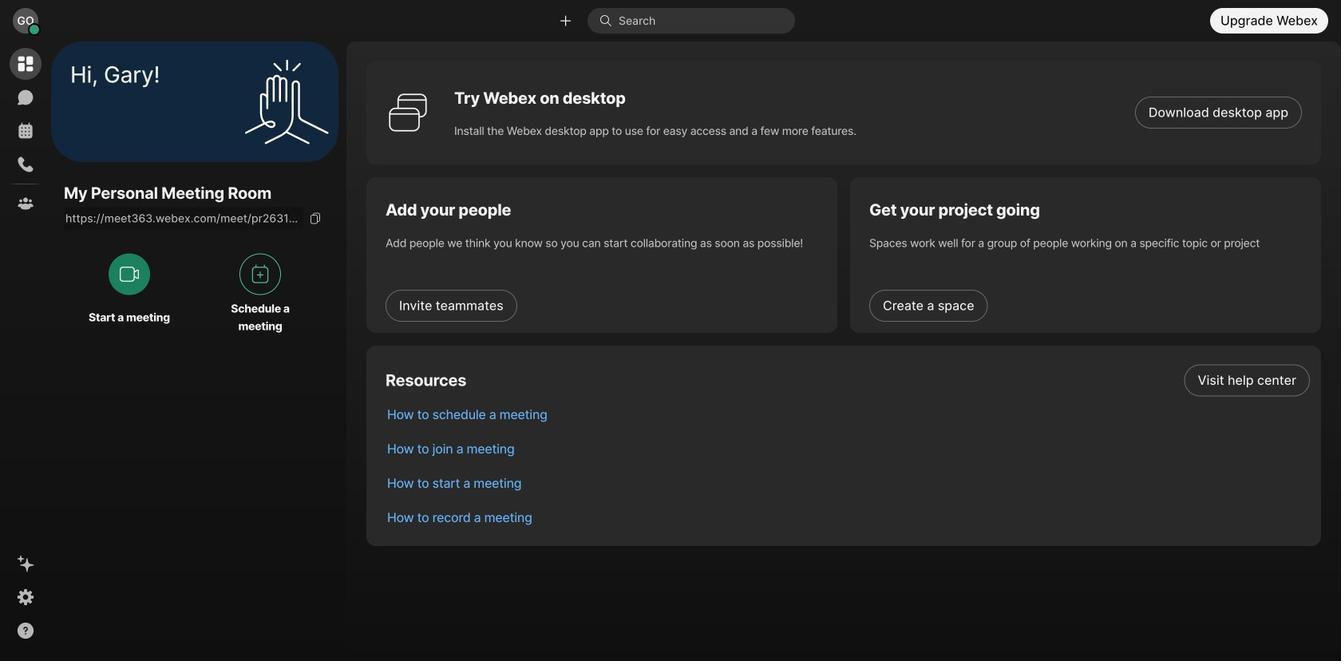 Task type: vqa. For each thing, say whether or not it's contained in the screenshot.
first 'list item' from the bottom
yes



Task type: describe. For each thing, give the bounding box(es) containing it.
5 list item from the top
[[375, 501, 1322, 535]]



Task type: locate. For each thing, give the bounding box(es) containing it.
4 list item from the top
[[375, 466, 1322, 501]]

1 list item from the top
[[375, 363, 1322, 398]]

3 list item from the top
[[375, 432, 1322, 466]]

webex tab list
[[10, 48, 42, 220]]

None text field
[[64, 207, 304, 229]]

navigation
[[0, 42, 51, 661]]

two hands high fiving image
[[239, 54, 335, 150]]

2 list item from the top
[[375, 398, 1322, 432]]

list item
[[375, 363, 1322, 398], [375, 398, 1322, 432], [375, 432, 1322, 466], [375, 466, 1322, 501], [375, 501, 1322, 535]]



